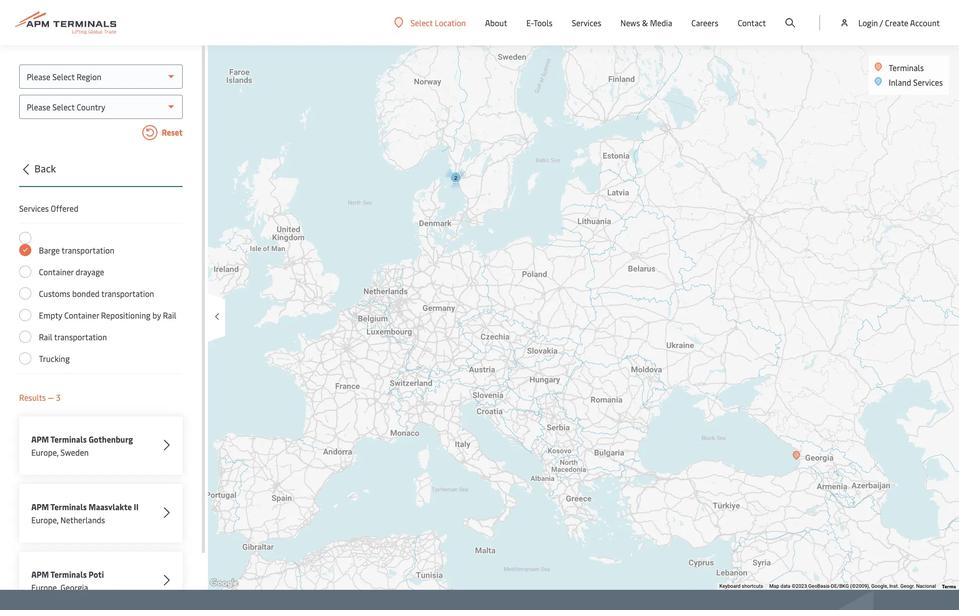 Task type: locate. For each thing, give the bounding box(es) containing it.
2 vertical spatial services
[[19, 203, 49, 214]]

transportation up drayage
[[62, 245, 114, 256]]

0 vertical spatial europe,
[[31, 447, 59, 458]]

3 apm from the top
[[31, 569, 49, 581]]

terminals inside apm terminals maasvlakte ii europe, netherlands
[[50, 502, 87, 513]]

terminals up sweden
[[50, 434, 87, 445]]

2 europe, from the top
[[31, 515, 59, 526]]

2 vertical spatial apm
[[31, 569, 49, 581]]

services left offered
[[19, 203, 49, 214]]

1 horizontal spatial services
[[572, 17, 601, 28]]

reset button
[[19, 125, 183, 142]]

terminals inside apm terminals poti europe, georgia
[[50, 569, 87, 581]]

container
[[39, 267, 74, 278], [64, 310, 99, 321]]

sweden
[[61, 447, 89, 458]]

Rail transportation radio
[[19, 331, 31, 343]]

geobasis-
[[808, 584, 831, 590]]

services button
[[572, 0, 601, 45]]

services right tools
[[572, 17, 601, 28]]

apm inside apm terminals gothenburg europe, sweden
[[31, 434, 49, 445]]

shortcuts
[[742, 584, 763, 590]]

bonded
[[72, 288, 100, 299]]

terminals
[[889, 62, 924, 73], [50, 434, 87, 445], [50, 502, 87, 513], [50, 569, 87, 581]]

about
[[485, 17, 507, 28]]

2 vertical spatial transportation
[[54, 332, 107, 343]]

0 vertical spatial transportation
[[62, 245, 114, 256]]

reset
[[160, 127, 183, 138]]

europe, left sweden
[[31, 447, 59, 458]]

europe, inside apm terminals poti europe, georgia
[[31, 583, 59, 594]]

transportation up trucking
[[54, 332, 107, 343]]

1 apm from the top
[[31, 434, 49, 445]]

1 vertical spatial europe,
[[31, 515, 59, 526]]

apm terminals gothenburg europe, sweden
[[31, 434, 133, 458]]

container down the bonded
[[64, 310, 99, 321]]

—
[[48, 392, 54, 403]]

0 vertical spatial container
[[39, 267, 74, 278]]

contact
[[738, 17, 766, 28]]

transportation up repositioning
[[101, 288, 154, 299]]

2 vertical spatial europe,
[[31, 583, 59, 594]]

europe, for apm terminals gothenburg europe, sweden
[[31, 447, 59, 458]]

1 vertical spatial apm
[[31, 502, 49, 513]]

services offered
[[19, 203, 78, 214]]

terminals up inland
[[889, 62, 924, 73]]

transportation
[[62, 245, 114, 256], [101, 288, 154, 299], [54, 332, 107, 343]]

terminals for gothenburg
[[50, 434, 87, 445]]

container drayage
[[39, 267, 104, 278]]

europe, inside apm terminals gothenburg europe, sweden
[[31, 447, 59, 458]]

login / create account
[[858, 17, 940, 28]]

europe, left the georgia
[[31, 583, 59, 594]]

europe,
[[31, 447, 59, 458], [31, 515, 59, 526], [31, 583, 59, 594]]

rail right by
[[163, 310, 176, 321]]

0 horizontal spatial rail
[[39, 332, 52, 343]]

1 vertical spatial rail
[[39, 332, 52, 343]]

account
[[910, 17, 940, 28]]

map
[[769, 584, 779, 590]]

0 vertical spatial apm
[[31, 434, 49, 445]]

rail transportation
[[39, 332, 107, 343]]

gothenburg
[[89, 434, 133, 445]]

geogr.
[[900, 584, 915, 590]]

media
[[650, 17, 672, 28]]

empty container repositioning by rail
[[39, 310, 176, 321]]

select location button
[[394, 17, 466, 28]]

apm for apm terminals poti
[[31, 569, 49, 581]]

terminals inside apm terminals gothenburg europe, sweden
[[50, 434, 87, 445]]

services for services offered
[[19, 203, 49, 214]]

2
[[454, 175, 457, 181]]

map region
[[190, 0, 959, 606]]

inland
[[889, 77, 911, 88]]

1 europe, from the top
[[31, 447, 59, 458]]

google image
[[207, 578, 241, 591]]

0 horizontal spatial services
[[19, 203, 49, 214]]

None radio
[[19, 232, 31, 244]]

services
[[572, 17, 601, 28], [913, 77, 943, 88], [19, 203, 49, 214]]

empty
[[39, 310, 62, 321]]

0 vertical spatial services
[[572, 17, 601, 28]]

transportation for rail transportation
[[54, 332, 107, 343]]

3 europe, from the top
[[31, 583, 59, 594]]

tools
[[534, 17, 553, 28]]

rail
[[163, 310, 176, 321], [39, 332, 52, 343]]

map data ©2023 geobasis-de/bkg (©2009), google, inst. geogr. nacional
[[769, 584, 936, 590]]

container up customs
[[39, 267, 74, 278]]

Empty Container Repositioning by Rail radio
[[19, 309, 31, 322]]

apm inside apm terminals poti europe, georgia
[[31, 569, 49, 581]]

apm
[[31, 434, 49, 445], [31, 502, 49, 513], [31, 569, 49, 581]]

terminals up the georgia
[[50, 569, 87, 581]]

customs bonded transportation
[[39, 288, 154, 299]]

2 horizontal spatial services
[[913, 77, 943, 88]]

results — 3
[[19, 392, 61, 403]]

2 apm from the top
[[31, 502, 49, 513]]

apm inside apm terminals maasvlakte ii europe, netherlands
[[31, 502, 49, 513]]

terminals up netherlands
[[50, 502, 87, 513]]

rail right rail transportation radio
[[39, 332, 52, 343]]

0 vertical spatial rail
[[163, 310, 176, 321]]

services right inland
[[913, 77, 943, 88]]

keyboard shortcuts button
[[720, 584, 763, 591]]

apm terminals maasvlakte ii europe, netherlands
[[31, 502, 139, 526]]

ii
[[134, 502, 139, 513]]

europe, left netherlands
[[31, 515, 59, 526]]

apm for apm terminals gothenburg
[[31, 434, 49, 445]]

inland services
[[889, 77, 943, 88]]



Task type: describe. For each thing, give the bounding box(es) containing it.
Trucking radio
[[19, 353, 31, 365]]

news & media
[[621, 17, 672, 28]]

1 vertical spatial services
[[913, 77, 943, 88]]

back button
[[16, 161, 183, 187]]

nacional
[[916, 584, 936, 590]]

barge
[[39, 245, 60, 256]]

apm for apm terminals maasvlakte ii
[[31, 502, 49, 513]]

e-tools button
[[526, 0, 553, 45]]

create
[[885, 17, 908, 28]]

google,
[[871, 584, 888, 590]]

europe, for apm terminals poti europe, georgia
[[31, 583, 59, 594]]

careers
[[692, 17, 719, 28]]

e-tools
[[526, 17, 553, 28]]

transportation for barge transportation
[[62, 245, 114, 256]]

1 vertical spatial container
[[64, 310, 99, 321]]

results
[[19, 392, 46, 403]]

1 vertical spatial transportation
[[101, 288, 154, 299]]

de/bkg
[[831, 584, 849, 590]]

Container drayage radio
[[19, 266, 31, 278]]

Barge transportation radio
[[19, 244, 31, 256]]

poti
[[89, 569, 104, 581]]

europe, inside apm terminals maasvlakte ii europe, netherlands
[[31, 515, 59, 526]]

data
[[781, 584, 791, 590]]

1 horizontal spatial rail
[[163, 310, 176, 321]]

offered
[[51, 203, 78, 214]]

keyboard shortcuts
[[720, 584, 763, 590]]

select
[[411, 17, 433, 28]]

3
[[56, 392, 61, 403]]

georgia
[[61, 583, 88, 594]]

Customs bonded transportation radio
[[19, 288, 31, 300]]

news
[[621, 17, 640, 28]]

terms link
[[942, 584, 956, 591]]

login / create account link
[[840, 0, 940, 45]]

inst.
[[889, 584, 899, 590]]

customs
[[39, 288, 70, 299]]

by
[[152, 310, 161, 321]]

netherlands
[[61, 515, 105, 526]]

back
[[34, 162, 56, 175]]

terminals for poti
[[50, 569, 87, 581]]

services for services
[[572, 17, 601, 28]]

(©2009),
[[850, 584, 870, 590]]

e-
[[526, 17, 534, 28]]

drayage
[[76, 267, 104, 278]]

contact button
[[738, 0, 766, 45]]

terminals for maasvlakte
[[50, 502, 87, 513]]

terms
[[942, 584, 956, 591]]

©2023
[[792, 584, 807, 590]]

apm terminals poti europe, georgia
[[31, 569, 104, 594]]

maasvlakte
[[89, 502, 132, 513]]

&
[[642, 17, 648, 28]]

barge transportation
[[39, 245, 114, 256]]

/
[[880, 17, 883, 28]]

select location
[[411, 17, 466, 28]]

news & media button
[[621, 0, 672, 45]]

about button
[[485, 0, 507, 45]]

keyboard
[[720, 584, 741, 590]]

repositioning
[[101, 310, 151, 321]]

location
[[435, 17, 466, 28]]

login
[[858, 17, 878, 28]]

trucking
[[39, 353, 70, 364]]

careers button
[[692, 0, 719, 45]]



Task type: vqa. For each thing, say whether or not it's contained in the screenshot.
the APM within APM Terminals Gothenburg Europe, Sweden
yes



